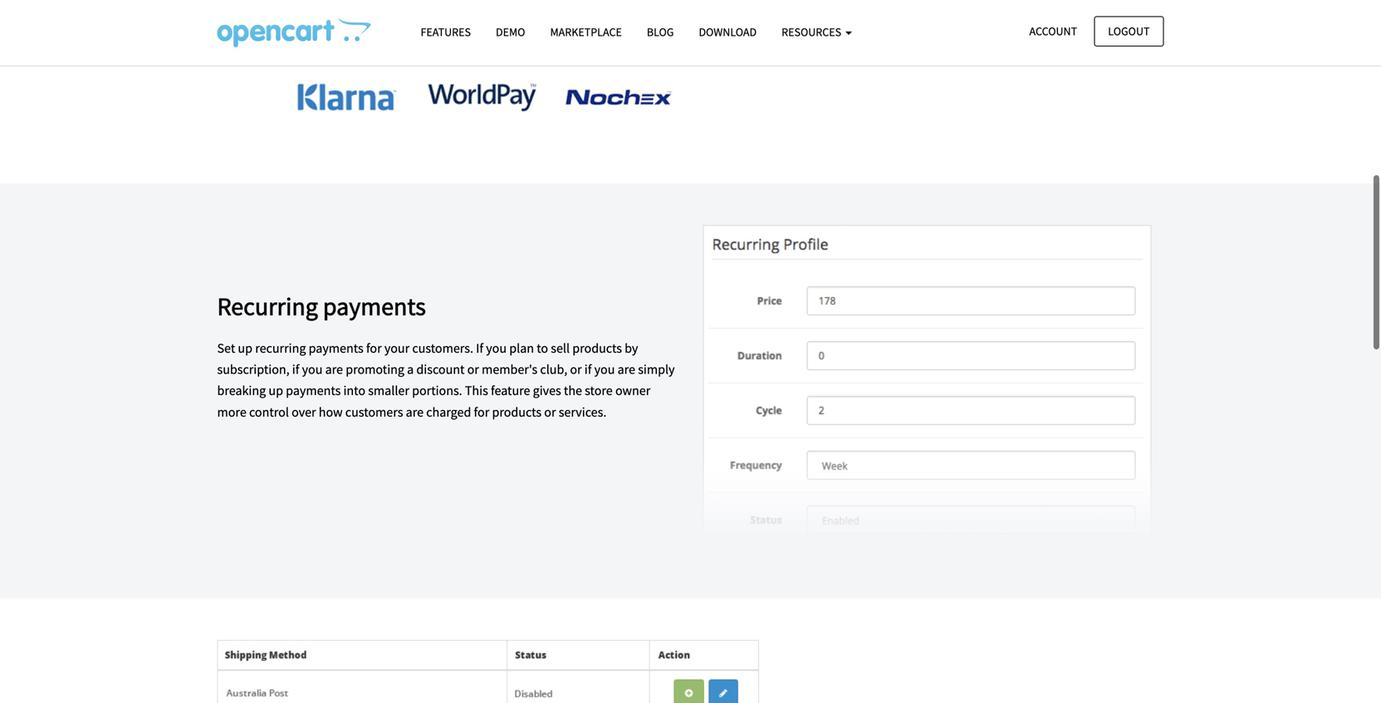 Task type: locate. For each thing, give the bounding box(es) containing it.
logout link
[[1094, 16, 1164, 46]]

are left promoting on the left of the page
[[325, 361, 343, 378]]

1 if from the left
[[292, 361, 299, 378]]

payments up your
[[323, 291, 426, 322]]

the
[[564, 383, 582, 399]]

account link
[[1016, 16, 1092, 46]]

are
[[325, 361, 343, 378], [618, 361, 635, 378], [406, 404, 424, 421]]

products
[[573, 340, 622, 357], [492, 404, 542, 421]]

download
[[699, 25, 757, 39]]

for up promoting on the left of the page
[[366, 340, 382, 357]]

if
[[292, 361, 299, 378], [585, 361, 592, 378]]

1 vertical spatial payments
[[309, 340, 364, 357]]

sell
[[551, 340, 570, 357]]

customers.
[[412, 340, 473, 357]]

you down the recurring
[[302, 361, 323, 378]]

are down by
[[618, 361, 635, 378]]

1 vertical spatial products
[[492, 404, 542, 421]]

opencart - features image
[[217, 17, 371, 47]]

1 vertical spatial for
[[474, 404, 490, 421]]

portions.
[[412, 383, 462, 399]]

payments up over
[[286, 383, 341, 399]]

for down this
[[474, 404, 490, 421]]

up right set
[[238, 340, 253, 357]]

if up store
[[585, 361, 592, 378]]

blog
[[647, 25, 674, 39]]

or down gives
[[544, 404, 556, 421]]

or
[[467, 361, 479, 378], [570, 361, 582, 378], [544, 404, 556, 421]]

for
[[366, 340, 382, 357], [474, 404, 490, 421]]

you right if
[[486, 340, 507, 357]]

features link
[[408, 17, 483, 47]]

1 horizontal spatial for
[[474, 404, 490, 421]]

features
[[421, 25, 471, 39]]

0 horizontal spatial up
[[238, 340, 253, 357]]

resources link
[[769, 17, 865, 47]]

recurring payments
[[217, 291, 426, 322]]

payments up promoting on the left of the page
[[309, 340, 364, 357]]

up
[[238, 340, 253, 357], [269, 383, 283, 399]]

to
[[537, 340, 548, 357]]

how
[[319, 404, 343, 421]]

promoting
[[346, 361, 405, 378]]

or up the
[[570, 361, 582, 378]]

you up store
[[594, 361, 615, 378]]

0 vertical spatial payments
[[323, 291, 426, 322]]

up up control
[[269, 383, 283, 399]]

0 horizontal spatial or
[[467, 361, 479, 378]]

you
[[486, 340, 507, 357], [302, 361, 323, 378], [594, 361, 615, 378]]

into
[[343, 383, 366, 399]]

set up recurring payments for your customers. if you plan to sell products by subscription, if you are promoting a discount or member's club, or if you are simply breaking up payments into smaller portions. this feature gives the store owner more control over how customers are charged for products or services.
[[217, 340, 675, 421]]

0 horizontal spatial for
[[366, 340, 382, 357]]

products left by
[[573, 340, 622, 357]]

subscription,
[[217, 361, 290, 378]]

set
[[217, 340, 235, 357]]

simply
[[638, 361, 675, 378]]

2 horizontal spatial or
[[570, 361, 582, 378]]

1 horizontal spatial if
[[585, 361, 592, 378]]

0 vertical spatial products
[[573, 340, 622, 357]]

0 horizontal spatial are
[[325, 361, 343, 378]]

products down feature
[[492, 404, 542, 421]]

a
[[407, 361, 414, 378]]

this
[[465, 383, 488, 399]]

plan
[[509, 340, 534, 357]]

if down the recurring
[[292, 361, 299, 378]]

0 horizontal spatial if
[[292, 361, 299, 378]]

are down portions.
[[406, 404, 424, 421]]

discount
[[417, 361, 465, 378]]

or up this
[[467, 361, 479, 378]]

1 horizontal spatial or
[[544, 404, 556, 421]]

1 horizontal spatial up
[[269, 383, 283, 399]]

2 if from the left
[[585, 361, 592, 378]]

payments
[[323, 291, 426, 322], [309, 340, 364, 357], [286, 383, 341, 399]]



Task type: describe. For each thing, give the bounding box(es) containing it.
customers
[[345, 404, 403, 421]]

account
[[1030, 24, 1078, 39]]

if
[[476, 340, 484, 357]]

0 vertical spatial for
[[366, 340, 382, 357]]

over
[[292, 404, 316, 421]]

0 vertical spatial up
[[238, 340, 253, 357]]

more
[[217, 404, 247, 421]]

demo
[[496, 25, 525, 39]]

0 horizontal spatial you
[[302, 361, 323, 378]]

logout
[[1108, 24, 1150, 39]]

resources
[[782, 25, 844, 39]]

blog link
[[635, 17, 687, 47]]

1 horizontal spatial are
[[406, 404, 424, 421]]

services.
[[559, 404, 607, 421]]

2 horizontal spatial you
[[594, 361, 615, 378]]

owner
[[616, 383, 651, 399]]

1 vertical spatial up
[[269, 383, 283, 399]]

marketplace
[[550, 25, 622, 39]]

2 vertical spatial payments
[[286, 383, 341, 399]]

smaller
[[368, 383, 409, 399]]

store
[[585, 383, 613, 399]]

control
[[249, 404, 289, 421]]

feature
[[491, 383, 530, 399]]

club,
[[540, 361, 568, 378]]

your
[[384, 340, 410, 357]]

shipping methods image
[[217, 640, 759, 704]]

0 horizontal spatial products
[[492, 404, 542, 421]]

2 horizontal spatial are
[[618, 361, 635, 378]]

download link
[[687, 17, 769, 47]]

charged
[[426, 404, 471, 421]]

payment gateways image
[[217, 0, 753, 142]]

1 horizontal spatial products
[[573, 340, 622, 357]]

recurring payments image
[[703, 225, 1152, 557]]

1 horizontal spatial you
[[486, 340, 507, 357]]

breaking
[[217, 383, 266, 399]]

by
[[625, 340, 638, 357]]

demo link
[[483, 17, 538, 47]]

marketplace link
[[538, 17, 635, 47]]

gives
[[533, 383, 561, 399]]

recurring
[[255, 340, 306, 357]]

member's
[[482, 361, 538, 378]]

recurring
[[217, 291, 318, 322]]



Task type: vqa. For each thing, say whether or not it's contained in the screenshot.
online
no



